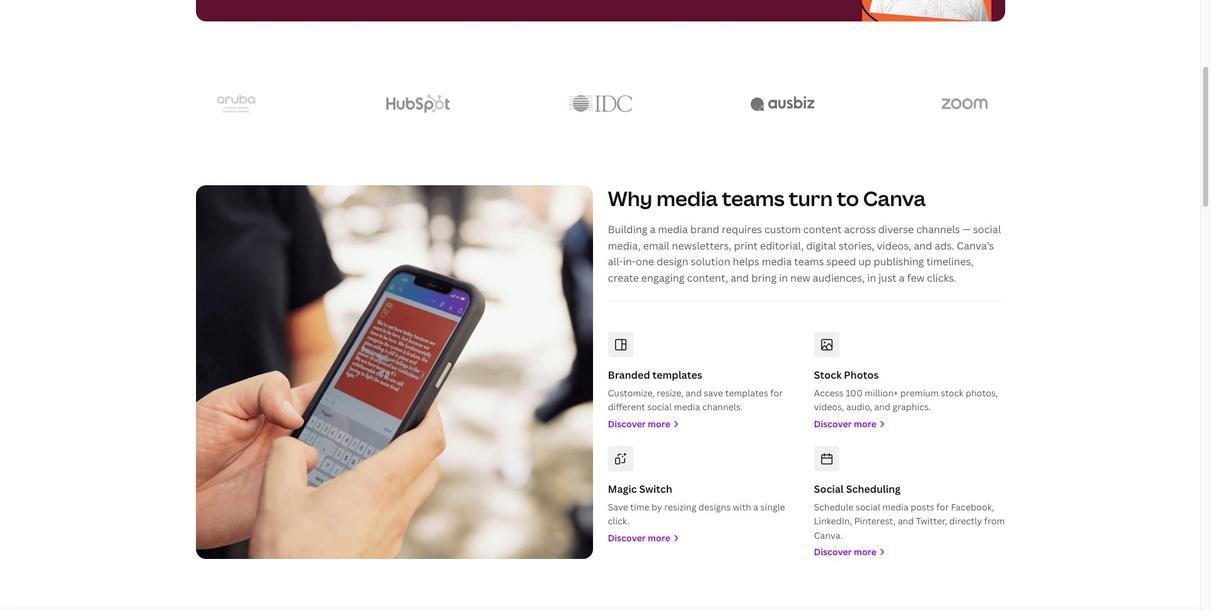 Task type: vqa. For each thing, say whether or not it's contained in the screenshot.
To check what printable products are available to you, visit What We Print .
no



Task type: locate. For each thing, give the bounding box(es) containing it.
for left access
[[771, 387, 783, 399]]

channels
[[917, 223, 961, 236]]

more down by
[[648, 532, 671, 544]]

and left save
[[686, 387, 702, 399]]

customize,
[[608, 387, 655, 399]]

directly
[[950, 515, 983, 527]]

0 vertical spatial templates
[[653, 369, 703, 382]]

in left just
[[868, 271, 877, 285]]

premium
[[901, 387, 939, 399]]

turn
[[789, 185, 833, 212]]

discover more link for photos
[[814, 417, 1006, 431]]

templates up channels.
[[726, 387, 769, 399]]

stock
[[814, 369, 842, 382]]

1 vertical spatial videos,
[[814, 401, 845, 413]]

discover
[[608, 418, 646, 430], [814, 418, 852, 430], [608, 532, 646, 544], [814, 546, 852, 558]]

facebook,
[[952, 501, 995, 513]]

2 vertical spatial a
[[754, 501, 759, 513]]

1 horizontal spatial a
[[754, 501, 759, 513]]

1 vertical spatial for
[[937, 501, 950, 513]]

discover more link down 'graphics.'
[[814, 417, 1006, 431]]

media down editorial,
[[762, 255, 792, 269]]

helps
[[733, 255, 760, 269]]

social up pinterest, on the bottom
[[856, 501, 881, 513]]

one
[[636, 255, 655, 269]]

more for photos
[[854, 418, 877, 430]]

idc image
[[569, 95, 633, 112]]

and
[[914, 239, 933, 253], [731, 271, 749, 285], [686, 387, 702, 399], [875, 401, 891, 413], [898, 515, 914, 527]]

2 vertical spatial social
[[856, 501, 881, 513]]

0 horizontal spatial videos,
[[814, 401, 845, 413]]

discover more link
[[608, 417, 799, 431], [814, 417, 1006, 431], [608, 531, 799, 545], [814, 545, 1006, 560]]

branded
[[608, 369, 651, 382]]

discover more for access 100 million+ premium stock photos, videos, audio, and graphics.
[[814, 418, 877, 430]]

stock
[[941, 387, 964, 399]]

switch
[[640, 483, 673, 496]]

for up twitter,
[[937, 501, 950, 513]]

media down resize,
[[674, 401, 701, 413]]

million+
[[865, 387, 899, 399]]

linkedin,
[[814, 515, 853, 527]]

social down resize,
[[648, 401, 672, 413]]

and down posts
[[898, 515, 914, 527]]

save
[[704, 387, 724, 399]]

more down resize,
[[648, 418, 671, 430]]

videos, down 'diverse'
[[877, 239, 912, 253]]

audio,
[[847, 401, 873, 413]]

and left ads.
[[914, 239, 933, 253]]

1 horizontal spatial social
[[856, 501, 881, 513]]

0 vertical spatial videos,
[[877, 239, 912, 253]]

publishing
[[874, 255, 925, 269]]

discover more link down channels.
[[608, 417, 799, 431]]

single
[[761, 501, 786, 513]]

zoom image
[[942, 98, 988, 109]]

0 vertical spatial a
[[650, 223, 656, 236]]

for
[[771, 387, 783, 399], [937, 501, 950, 513]]

0 horizontal spatial social
[[648, 401, 672, 413]]

content
[[804, 223, 842, 236]]

social inside social scheduling schedule social media posts for facebook, linkedin, pinterest, and twitter, directly from canva.
[[856, 501, 881, 513]]

a left few
[[900, 271, 905, 285]]

discover more for customize, resize, and save templates for different social media channels.
[[608, 418, 671, 430]]

media inside branded templates customize, resize, and save templates for different social media channels.
[[674, 401, 701, 413]]

newsletters,
[[672, 239, 732, 253]]

discover more down audio,
[[814, 418, 877, 430]]

across
[[845, 223, 876, 236]]

100
[[846, 387, 863, 399]]

discover more down canva.
[[814, 546, 877, 558]]

a right with
[[754, 501, 759, 513]]

click.
[[608, 515, 630, 527]]

more down pinterest, on the bottom
[[854, 546, 877, 558]]

0 horizontal spatial teams
[[722, 185, 785, 212]]

a up email
[[650, 223, 656, 236]]

magic switch save time by resizing designs with a single click.
[[608, 483, 786, 527]]

design
[[657, 255, 689, 269]]

1 vertical spatial a
[[900, 271, 905, 285]]

a
[[650, 223, 656, 236], [900, 271, 905, 285], [754, 501, 759, 513]]

discover more link down twitter,
[[814, 545, 1006, 560]]

discover down access
[[814, 418, 852, 430]]

hubspot image
[[387, 95, 450, 113]]

teams
[[722, 185, 785, 212], [795, 255, 825, 269]]

videos,
[[877, 239, 912, 253], [814, 401, 845, 413]]

social
[[974, 223, 1002, 236], [648, 401, 672, 413], [856, 501, 881, 513]]

social inside the building a media brand requires custom content across diverse channels — social media, email newsletters, print editorial, digital stories, videos, and ads. canva's all-in-one design solution helps media teams speed up publishing timelines, create engaging content, and bring in new audiences, in just a few clicks.
[[974, 223, 1002, 236]]

schedule
[[814, 501, 854, 513]]

2 horizontal spatial social
[[974, 223, 1002, 236]]

discover more down click.
[[608, 532, 671, 544]]

example of content creation for media and publishing teams in canva's app image
[[196, 186, 593, 560]]

in left new
[[780, 271, 788, 285]]

discover more link for scheduling
[[814, 545, 1006, 560]]

videos, down access
[[814, 401, 845, 413]]

scheduling
[[847, 483, 901, 496]]

discover for magic switch
[[608, 532, 646, 544]]

access
[[814, 387, 844, 399]]

discover more down different
[[608, 418, 671, 430]]

for inside branded templates customize, resize, and save templates for different social media channels.
[[771, 387, 783, 399]]

discover down different
[[608, 418, 646, 430]]

discover down click.
[[608, 532, 646, 544]]

ads.
[[935, 239, 955, 253]]

a inside magic switch save time by resizing designs with a single click.
[[754, 501, 759, 513]]

by
[[652, 501, 663, 513]]

1 horizontal spatial videos,
[[877, 239, 912, 253]]

and down million+
[[875, 401, 891, 413]]

templates up resize,
[[653, 369, 703, 382]]

in
[[780, 271, 788, 285], [868, 271, 877, 285]]

canva
[[864, 185, 926, 212]]

more
[[648, 418, 671, 430], [854, 418, 877, 430], [648, 532, 671, 544], [854, 546, 877, 558]]

1 vertical spatial templates
[[726, 387, 769, 399]]

0 horizontal spatial in
[[780, 271, 788, 285]]

discover more
[[608, 418, 671, 430], [814, 418, 877, 430], [608, 532, 671, 544], [814, 546, 877, 558]]

1 vertical spatial teams
[[795, 255, 825, 269]]

few
[[908, 271, 925, 285]]

1 horizontal spatial for
[[937, 501, 950, 513]]

discover down canva.
[[814, 546, 852, 558]]

teams up new
[[795, 255, 825, 269]]

media up pinterest, on the bottom
[[883, 501, 909, 513]]

teams up requires at the top of the page
[[722, 185, 785, 212]]

videos, inside stock photos access 100 million+ premium stock photos, videos, audio, and graphics.
[[814, 401, 845, 413]]

1 horizontal spatial teams
[[795, 255, 825, 269]]

0 vertical spatial for
[[771, 387, 783, 399]]

discover more link down designs
[[608, 531, 799, 545]]

0 horizontal spatial for
[[771, 387, 783, 399]]

email
[[644, 239, 670, 253]]

2 horizontal spatial a
[[900, 271, 905, 285]]

building a media brand requires custom content across diverse channels — social media, email newsletters, print editorial, digital stories, videos, and ads. canva's all-in-one design solution helps media teams speed up publishing timelines, create engaging content, and bring in new audiences, in just a few clicks.
[[608, 223, 1002, 285]]

1 horizontal spatial in
[[868, 271, 877, 285]]

0 vertical spatial social
[[974, 223, 1002, 236]]

1 vertical spatial social
[[648, 401, 672, 413]]

templates
[[653, 369, 703, 382], [726, 387, 769, 399]]

social inside branded templates customize, resize, and save templates for different social media channels.
[[648, 401, 672, 413]]

more down audio,
[[854, 418, 877, 430]]

media
[[657, 185, 718, 212], [658, 223, 688, 236], [762, 255, 792, 269], [674, 401, 701, 413], [883, 501, 909, 513]]

social up canva's
[[974, 223, 1002, 236]]



Task type: describe. For each thing, give the bounding box(es) containing it.
stories,
[[839, 239, 875, 253]]

media inside social scheduling schedule social media posts for facebook, linkedin, pinterest, and twitter, directly from canva.
[[883, 501, 909, 513]]

print
[[734, 239, 758, 253]]

discover more for schedule social media posts for facebook, linkedin, pinterest, and twitter, directly from canva.
[[814, 546, 877, 558]]

building
[[608, 223, 648, 236]]

canva.
[[814, 529, 843, 541]]

teams inside the building a media brand requires custom content across diverse channels — social media, email newsletters, print editorial, digital stories, videos, and ads. canva's all-in-one design solution helps media teams speed up publishing timelines, create engaging content, and bring in new audiences, in just a few clicks.
[[795, 255, 825, 269]]

speed
[[827, 255, 857, 269]]

0 vertical spatial teams
[[722, 185, 785, 212]]

—
[[963, 223, 971, 236]]

discover more link for templates
[[608, 417, 799, 431]]

for inside social scheduling schedule social media posts for facebook, linkedin, pinterest, and twitter, directly from canva.
[[937, 501, 950, 513]]

requires
[[722, 223, 763, 236]]

discover for schedule social media posts for facebook, linkedin, pinterest, and twitter, directly from canva.
[[814, 546, 852, 558]]

new
[[791, 271, 811, 285]]

graphics.
[[893, 401, 932, 413]]

different
[[608, 401, 645, 413]]

solution
[[691, 255, 731, 269]]

custom
[[765, 223, 801, 236]]

pinterest,
[[855, 515, 896, 527]]

media up brand
[[657, 185, 718, 212]]

and inside stock photos access 100 million+ premium stock photos, videos, audio, and graphics.
[[875, 401, 891, 413]]

ausbiz image
[[751, 97, 815, 111]]

diverse
[[879, 223, 915, 236]]

time
[[631, 501, 650, 513]]

save
[[608, 501, 629, 513]]

designs
[[699, 501, 731, 513]]

more for scheduling
[[854, 546, 877, 558]]

stock photos access 100 million+ premium stock photos, videos, audio, and graphics.
[[814, 369, 999, 413]]

videos, inside the building a media brand requires custom content across diverse channels — social media, email newsletters, print editorial, digital stories, videos, and ads. canva's all-in-one design solution helps media teams speed up publishing timelines, create engaging content, and bring in new audiences, in just a few clicks.
[[877, 239, 912, 253]]

1 horizontal spatial templates
[[726, 387, 769, 399]]

and inside branded templates customize, resize, and save templates for different social media channels.
[[686, 387, 702, 399]]

clicks.
[[928, 271, 957, 285]]

social
[[814, 483, 844, 496]]

in-
[[623, 255, 636, 269]]

twitter,
[[917, 515, 948, 527]]

2 in from the left
[[868, 271, 877, 285]]

more for templates
[[648, 418, 671, 430]]

canva's
[[957, 239, 995, 253]]

resize,
[[657, 387, 684, 399]]

and down helps
[[731, 271, 749, 285]]

aruba image
[[217, 94, 255, 113]]

why media teams turn to canva
[[608, 185, 926, 212]]

discover for customize, resize, and save templates for different social media channels.
[[608, 418, 646, 430]]

social scheduling schedule social media posts for facebook, linkedin, pinterest, and twitter, directly from canva.
[[814, 483, 1005, 541]]

discover more for magic switch
[[608, 532, 671, 544]]

from
[[985, 515, 1005, 527]]

brand
[[691, 223, 720, 236]]

bring
[[752, 271, 777, 285]]

just
[[879, 271, 897, 285]]

audiences,
[[813, 271, 865, 285]]

photos,
[[966, 387, 999, 399]]

media up email
[[658, 223, 688, 236]]

engaging
[[642, 271, 685, 285]]

discover for access 100 million+ premium stock photos, videos, audio, and graphics.
[[814, 418, 852, 430]]

more for switch
[[648, 532, 671, 544]]

discover more link for switch
[[608, 531, 799, 545]]

content,
[[687, 271, 729, 285]]

digital
[[807, 239, 837, 253]]

branded templates customize, resize, and save templates for different social media channels.
[[608, 369, 783, 413]]

timelines,
[[927, 255, 974, 269]]

photos
[[845, 369, 879, 382]]

0 horizontal spatial a
[[650, 223, 656, 236]]

why
[[608, 185, 653, 212]]

channels.
[[703, 401, 743, 413]]

to
[[837, 185, 860, 212]]

resizing
[[665, 501, 697, 513]]

create
[[608, 271, 639, 285]]

media,
[[608, 239, 641, 253]]

0 horizontal spatial templates
[[653, 369, 703, 382]]

up
[[859, 255, 872, 269]]

1 in from the left
[[780, 271, 788, 285]]

all-
[[608, 255, 623, 269]]

and inside social scheduling schedule social media posts for facebook, linkedin, pinterest, and twitter, directly from canva.
[[898, 515, 914, 527]]

with
[[733, 501, 752, 513]]

editorial,
[[761, 239, 804, 253]]

posts
[[911, 501, 935, 513]]

magic
[[608, 483, 637, 496]]



